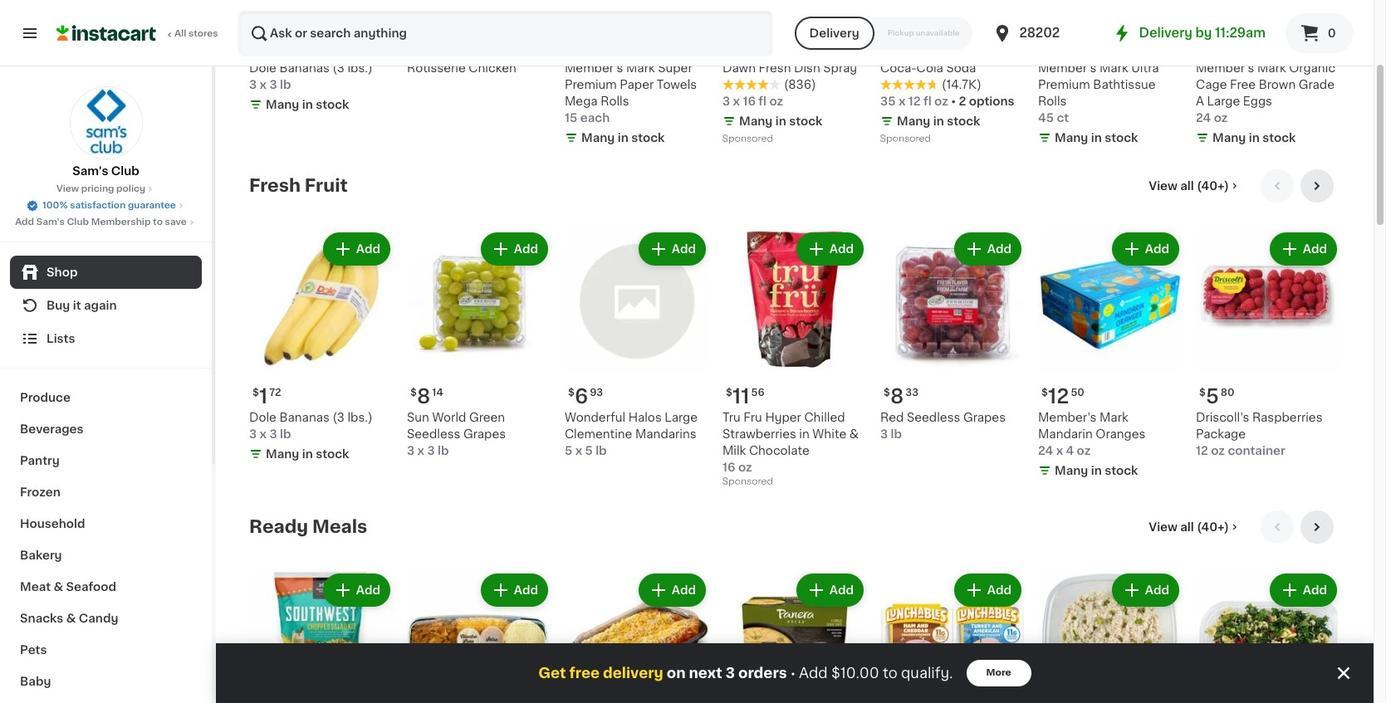 Task type: locate. For each thing, give the bounding box(es) containing it.
all
[[175, 29, 186, 38]]

to inside get free delivery on next 3 orders • add $10.00 to qualify.
[[883, 667, 898, 681]]

sam's up pricing on the top of the page
[[72, 165, 108, 177]]

0 vertical spatial dole
[[249, 62, 277, 74]]

baby link
[[10, 666, 202, 698]]

grapes inside red seedless grapes 3 lb
[[964, 412, 1006, 424]]

lbs.) inside product group
[[348, 412, 373, 424]]

1 horizontal spatial rolls
[[1039, 96, 1067, 107]]

& inside 'link'
[[54, 582, 63, 593]]

0 horizontal spatial fl
[[759, 96, 767, 107]]

add
[[15, 218, 34, 227], [356, 243, 381, 255], [514, 243, 538, 255], [672, 243, 696, 255], [830, 243, 854, 255], [988, 243, 1012, 255], [1146, 243, 1170, 255], [1304, 243, 1328, 255], [356, 585, 381, 597], [514, 585, 538, 597], [672, 585, 696, 597], [830, 585, 854, 597], [988, 585, 1012, 597], [1146, 585, 1170, 597], [1304, 585, 1328, 597], [799, 667, 828, 681]]

24 down a
[[1197, 112, 1212, 124]]

seedless down "world"
[[407, 429, 461, 440]]

72
[[269, 38, 281, 48], [269, 388, 281, 398]]

instacart logo image
[[57, 23, 156, 43]]

1 premium from the left
[[565, 79, 617, 91]]

mark inside member's mark organic cage free brown grade a large eggs 24 oz
[[1258, 62, 1287, 74]]

sponsored badge image down 35
[[881, 134, 931, 144]]

strawberries
[[723, 429, 797, 440]]

1 fl from the left
[[759, 96, 767, 107]]

8 for $ 8 33
[[891, 387, 904, 406]]

1 horizontal spatial &
[[66, 613, 76, 625]]

oz inside tru fru hyper chilled strawberries in white & milk chocolate 16 oz
[[739, 462, 753, 474]]

2 bananas from the top
[[280, 412, 330, 424]]

mark inside 23 member's mark super premium paper towels mega rolls 15 each
[[627, 62, 655, 74]]

2 rolls from the left
[[1039, 96, 1067, 107]]

many in stock down 3 x 16 fl oz
[[740, 116, 823, 127]]

2 premium from the left
[[1039, 79, 1091, 91]]

beverages link
[[10, 414, 202, 445]]

coca-cola soda
[[881, 62, 977, 74]]

delivery inside button
[[810, 27, 860, 39]]

16 down dawn
[[743, 96, 756, 107]]

save
[[165, 218, 187, 227]]

1 vertical spatial (3
[[333, 412, 345, 424]]

$ 8 33
[[884, 387, 919, 406]]

& right meat
[[54, 582, 63, 593]]

2 1 from the top
[[259, 387, 268, 406]]

policy
[[116, 184, 146, 194]]

delivery for delivery by 11:29am
[[1140, 27, 1193, 39]]

93
[[590, 388, 603, 398]]

grapes
[[964, 412, 1006, 424], [464, 429, 506, 440]]

shop link
[[10, 256, 202, 289]]

pets
[[20, 645, 47, 656]]

soda
[[947, 62, 977, 74]]

5
[[417, 37, 430, 57], [1207, 387, 1220, 406], [565, 445, 573, 457], [585, 445, 593, 457]]

0 horizontal spatial grapes
[[464, 429, 506, 440]]

1 horizontal spatial to
[[883, 667, 898, 681]]

2 fl from the left
[[924, 96, 932, 107]]

1 vertical spatial &
[[54, 582, 63, 593]]

$ inside $ 12 50
[[1042, 388, 1049, 398]]

0 vertical spatial 16
[[743, 96, 756, 107]]

0 vertical spatial 24
[[1197, 112, 1212, 124]]

delivery for delivery
[[810, 27, 860, 39]]

fl
[[759, 96, 767, 107], [924, 96, 932, 107]]

white
[[813, 429, 847, 440]]

1 vertical spatial seedless
[[407, 429, 461, 440]]

0 horizontal spatial fresh
[[249, 177, 301, 194]]

view all (40+) button
[[1143, 170, 1248, 203], [1143, 511, 1248, 544]]

fl down dawn fresh dish spray
[[759, 96, 767, 107]]

0 vertical spatial •
[[952, 96, 957, 107]]

bananas
[[280, 62, 330, 74], [280, 412, 330, 424]]

1 horizontal spatial 24
[[1197, 112, 1212, 124]]

member's up cage at the top
[[1197, 62, 1255, 74]]

fresh left fruit
[[249, 177, 301, 194]]

meat
[[20, 582, 51, 593]]

sam's down "100%"
[[36, 218, 65, 227]]

0 vertical spatial view all (40+) button
[[1143, 170, 1248, 203]]

0 vertical spatial &
[[850, 429, 859, 440]]

2 dole bananas (3 lbs.) 3 x 3 lb from the top
[[249, 412, 373, 440]]

3 x 16 fl oz
[[723, 96, 784, 107]]

0 vertical spatial $ 1 72
[[253, 37, 281, 57]]

in down paper
[[618, 132, 629, 144]]

many in stock up fresh fruit
[[266, 99, 349, 111]]

68
[[752, 38, 765, 48]]

0 vertical spatial seedless
[[907, 412, 961, 424]]

mark up bathtissue
[[1100, 62, 1129, 74]]

in down 35 x 12 fl oz • 2 options
[[934, 116, 945, 127]]

4
[[1067, 445, 1075, 457]]

0 horizontal spatial seedless
[[407, 429, 461, 440]]

8 left '82'
[[1207, 37, 1220, 57]]

1 vertical spatial dole bananas (3 lbs.) 3 x 3 lb
[[249, 412, 373, 440]]

lbs.) left rotisserie
[[348, 62, 373, 74]]

2 view all (40+) from the top
[[1150, 522, 1230, 533]]

chocolate
[[749, 445, 810, 457]]

0 horizontal spatial premium
[[565, 79, 617, 91]]

1 vertical spatial view all (40+) button
[[1143, 511, 1248, 544]]

many down 35 x 12 fl oz • 2 options
[[897, 116, 931, 127]]

1 lbs.) from the top
[[348, 62, 373, 74]]

chilled
[[805, 412, 846, 424]]

household link
[[10, 509, 202, 540]]

mandarins
[[636, 429, 697, 440]]

1 dole from the top
[[249, 62, 277, 74]]

$ 1 72 inside product group
[[253, 387, 281, 406]]

$ inside $ 8 14
[[411, 388, 417, 398]]

fl inside product group
[[924, 96, 932, 107]]

sam's club link
[[69, 86, 143, 179]]

dawn fresh dish spray
[[723, 62, 858, 74]]

15
[[565, 112, 578, 124]]

oz right 4
[[1077, 445, 1091, 457]]

many in stock down ct on the top right of the page
[[1055, 132, 1139, 144]]

ready meals
[[249, 519, 368, 536]]

1 view all (40+) button from the top
[[1143, 170, 1248, 203]]

premium up ct on the top right of the page
[[1039, 79, 1091, 91]]

1 vertical spatial dole
[[249, 412, 277, 424]]

1 dole bananas (3 lbs.) 3 x 3 lb from the top
[[249, 62, 373, 91]]

$ inside $ 8 82
[[1200, 38, 1207, 48]]

1 horizontal spatial seedless
[[907, 412, 961, 424]]

club inside "link"
[[67, 218, 89, 227]]

$ inside the $ 18 70
[[884, 38, 891, 48]]

member's down 23
[[565, 62, 624, 74]]

eggs
[[1244, 96, 1273, 107]]

0 horizontal spatial •
[[791, 667, 796, 680]]

• right orders on the bottom right of the page
[[791, 667, 796, 680]]

0 vertical spatial bananas
[[280, 62, 330, 74]]

1 horizontal spatial fresh
[[759, 62, 791, 74]]

• left 2
[[952, 96, 957, 107]]

1 vertical spatial item carousel region
[[249, 511, 1341, 704]]

rolls up 45
[[1039, 96, 1067, 107]]

0 vertical spatial 11
[[733, 37, 750, 57]]

24 left 4
[[1039, 445, 1054, 457]]

$
[[253, 38, 259, 48], [411, 38, 417, 48], [884, 38, 891, 48], [1042, 38, 1049, 48], [1200, 38, 1207, 48], [253, 388, 259, 398], [411, 388, 417, 398], [568, 388, 575, 398], [726, 388, 733, 398], [884, 388, 891, 398], [1042, 388, 1049, 398], [1200, 388, 1207, 398]]

candy
[[79, 613, 118, 625]]

12 down package
[[1197, 445, 1209, 457]]

0 horizontal spatial large
[[665, 412, 698, 424]]

baby
[[20, 676, 51, 688]]

fresh down the 68
[[759, 62, 791, 74]]

1 bananas from the top
[[280, 62, 330, 74]]

$ inside $ 11 56
[[726, 388, 733, 398]]

1 vertical spatial grapes
[[464, 429, 506, 440]]

2 horizontal spatial 12
[[1197, 445, 1209, 457]]

many in stock up ready meals
[[266, 449, 349, 460]]

many in stock down eggs
[[1213, 132, 1297, 144]]

24
[[1197, 112, 1212, 124], [1039, 445, 1054, 457]]

sam's inside "link"
[[36, 218, 65, 227]]

$10.00
[[832, 667, 880, 681]]

member's inside 23 member's mark super premium paper towels mega rolls 15 each
[[565, 62, 624, 74]]

11 left 56
[[733, 387, 750, 406]]

lbs.) left sun at the bottom left
[[348, 412, 373, 424]]

bathtissue
[[1094, 79, 1156, 91]]

stock up meals
[[316, 449, 349, 460]]

1 horizontal spatial fl
[[924, 96, 932, 107]]

0 vertical spatial 72
[[269, 38, 281, 48]]

2 72 from the top
[[269, 388, 281, 398]]

rolls inside 23 member's mark super premium paper towels mega rolls 15 each
[[601, 96, 630, 107]]

in up ready meals
[[302, 449, 313, 460]]

8 left '33' at right
[[891, 387, 904, 406]]

11:29am
[[1216, 27, 1266, 39]]

next
[[689, 667, 723, 681]]

mark up brown on the top of page
[[1258, 62, 1287, 74]]

0 vertical spatial item carousel region
[[249, 170, 1341, 498]]

1 vertical spatial lbs.)
[[348, 412, 373, 424]]

1 vertical spatial $ 1 72
[[253, 387, 281, 406]]

seedless
[[907, 412, 961, 424], [407, 429, 461, 440]]

all stores
[[175, 29, 218, 38]]

0 horizontal spatial 24
[[1039, 445, 1054, 457]]

product group containing 1
[[249, 229, 394, 466]]

0 vertical spatial view all (40+)
[[1150, 180, 1230, 192]]

item carousel region containing 1
[[249, 170, 1341, 498]]

$ 6 93
[[568, 387, 603, 406]]

1 vertical spatial 24
[[1039, 445, 1054, 457]]

many down ct on the top right of the page
[[1055, 132, 1089, 144]]

0 vertical spatial (40+)
[[1198, 180, 1230, 192]]

0 vertical spatial sam's
[[72, 165, 108, 177]]

2 view all (40+) button from the top
[[1143, 511, 1248, 544]]

2 horizontal spatial &
[[850, 429, 859, 440]]

in down member's mark mandarin oranges 24 x 4 oz
[[1092, 465, 1103, 477]]

1 vertical spatial to
[[883, 667, 898, 681]]

club down satisfaction
[[67, 218, 89, 227]]

1
[[259, 37, 268, 57], [259, 387, 268, 406]]

oz down milk
[[739, 462, 753, 474]]

to right $10.00 at the bottom
[[883, 667, 898, 681]]

green
[[469, 412, 505, 424]]

dole bananas (3 lbs.) 3 x 3 lb inside product group
[[249, 412, 373, 440]]

service type group
[[795, 17, 973, 50]]

$ inside $ 5 rotisserie chicken
[[411, 38, 417, 48]]

oz inside member's mark mandarin oranges 24 x 4 oz
[[1077, 445, 1091, 457]]

0 horizontal spatial sam's
[[36, 218, 65, 227]]

free
[[1231, 79, 1257, 91]]

0 vertical spatial dole bananas (3 lbs.) 3 x 3 lb
[[249, 62, 373, 91]]

1 view all (40+) from the top
[[1150, 180, 1230, 192]]

club up policy
[[111, 165, 139, 177]]

1 horizontal spatial delivery
[[1140, 27, 1193, 39]]

1 vertical spatial all
[[1181, 522, 1195, 533]]

1 vertical spatial (40+)
[[1198, 522, 1230, 533]]

large down cage at the top
[[1208, 96, 1241, 107]]

1 vertical spatial fresh
[[249, 177, 301, 194]]

1 1 from the top
[[259, 37, 268, 57]]

0 horizontal spatial 16
[[723, 462, 736, 474]]

view all (40+) for meals
[[1150, 522, 1230, 533]]

dole
[[249, 62, 277, 74], [249, 412, 277, 424]]

1 horizontal spatial 12
[[1049, 387, 1070, 406]]

2 vertical spatial 12
[[1197, 445, 1209, 457]]

& right white
[[850, 429, 859, 440]]

member's down '26'
[[1039, 62, 1097, 74]]

premium inside 23 member's mark super premium paper towels mega rolls 15 each
[[565, 79, 617, 91]]

26
[[1049, 37, 1075, 57]]

sponsored badge image
[[723, 134, 773, 144], [881, 134, 931, 144], [723, 477, 773, 487]]

fl down 'coca-cola soda'
[[924, 96, 932, 107]]

many up ready
[[266, 449, 299, 460]]

item carousel region
[[249, 170, 1341, 498], [249, 511, 1341, 704]]

delivery
[[603, 667, 664, 681]]

delivery
[[1140, 27, 1193, 39], [810, 27, 860, 39]]

red
[[881, 412, 904, 424]]

1 vertical spatial large
[[665, 412, 698, 424]]

0 horizontal spatial club
[[67, 218, 89, 227]]

in down 3 x 16 fl oz
[[776, 116, 787, 127]]

1 vertical spatial bananas
[[280, 412, 330, 424]]

member's inside $ 26 member's mark ultra premium bathtissue rolls 45 ct
[[1039, 62, 1097, 74]]

add sam's club membership to save link
[[15, 216, 197, 229]]

delivery button
[[795, 17, 875, 50]]

72 inside product group
[[269, 388, 281, 398]]

2 item carousel region from the top
[[249, 511, 1341, 704]]

ultra
[[1132, 62, 1160, 74]]

1 rolls from the left
[[601, 96, 630, 107]]

raspberries
[[1253, 412, 1323, 424]]

1 vertical spatial 72
[[269, 388, 281, 398]]

mark up oranges at the right bottom of page
[[1100, 412, 1129, 424]]

$ inside $ 8 33
[[884, 388, 891, 398]]

Search field
[[239, 12, 772, 55]]

buy
[[47, 300, 70, 312]]

1 vertical spatial club
[[67, 218, 89, 227]]

•
[[952, 96, 957, 107], [791, 667, 796, 680]]

all for ready meals
[[1181, 522, 1195, 533]]

1 vertical spatial 12
[[1049, 387, 1070, 406]]

lb inside sun world green seedless grapes 3 x 3 lb
[[438, 445, 449, 457]]

3 inside get free delivery on next 3 orders • add $10.00 to qualify.
[[726, 667, 735, 681]]

oz down cage at the top
[[1215, 112, 1229, 124]]

delivery left 'by'
[[1140, 27, 1193, 39]]

$ inside $ 6 93
[[568, 388, 575, 398]]

16 inside tru fru hyper chilled strawberries in white & milk chocolate 16 oz
[[723, 462, 736, 474]]

0 vertical spatial large
[[1208, 96, 1241, 107]]

$ inside the $ 5 80
[[1200, 388, 1207, 398]]

0 horizontal spatial &
[[54, 582, 63, 593]]

11 left the 68
[[733, 37, 750, 57]]

3 inside red seedless grapes 3 lb
[[881, 429, 889, 440]]

1 horizontal spatial 8
[[891, 387, 904, 406]]

0 horizontal spatial to
[[153, 218, 163, 227]]

2 (40+) from the top
[[1198, 522, 1230, 533]]

1 vertical spatial 11
[[733, 387, 750, 406]]

16 down milk
[[723, 462, 736, 474]]

product group containing 6
[[565, 229, 710, 460]]

8 left the 14
[[417, 387, 431, 406]]

0 vertical spatial club
[[111, 165, 139, 177]]

11
[[733, 37, 750, 57], [733, 387, 750, 406]]

1 horizontal spatial premium
[[1039, 79, 1091, 91]]

33
[[906, 388, 919, 398]]

1 item carousel region from the top
[[249, 170, 1341, 498]]

100% satisfaction guarantee
[[42, 201, 176, 210]]

& left candy
[[66, 613, 76, 625]]

12 left 50
[[1049, 387, 1070, 406]]

sponsored badge image down milk
[[723, 477, 773, 487]]

oz down package
[[1212, 445, 1226, 457]]

orders
[[739, 667, 787, 681]]

100%
[[42, 201, 68, 210]]

0 vertical spatial grapes
[[964, 412, 1006, 424]]

to down "guarantee"
[[153, 218, 163, 227]]

1 vertical spatial 16
[[723, 462, 736, 474]]

1 vertical spatial view all (40+)
[[1150, 522, 1230, 533]]

premium up mega
[[565, 79, 617, 91]]

28202 button
[[993, 10, 1093, 57]]

paper
[[620, 79, 654, 91]]

0 horizontal spatial rolls
[[601, 96, 630, 107]]

delivery up the spray
[[810, 27, 860, 39]]

member's up mandarin
[[1039, 412, 1097, 424]]

100% satisfaction guarantee button
[[26, 196, 186, 213]]

0 vertical spatial (3
[[333, 62, 345, 74]]

80
[[1221, 388, 1235, 398]]

seafood
[[66, 582, 116, 593]]

0 horizontal spatial delivery
[[810, 27, 860, 39]]

0 vertical spatial lbs.)
[[348, 62, 373, 74]]

3
[[249, 79, 257, 91], [270, 79, 277, 91], [723, 96, 731, 107], [249, 429, 257, 440], [270, 429, 277, 440], [881, 429, 889, 440], [407, 445, 415, 457], [427, 445, 435, 457], [726, 667, 735, 681]]

1 horizontal spatial large
[[1208, 96, 1241, 107]]

1 (40+) from the top
[[1198, 180, 1230, 192]]

many in stock down 4
[[1055, 465, 1139, 477]]

1 horizontal spatial grapes
[[964, 412, 1006, 424]]

0 vertical spatial 12
[[909, 96, 921, 107]]

x inside wonderful halos large clementine mandarins 5 x 5 lb
[[576, 445, 583, 457]]

many in stock down 35 x 12 fl oz • 2 options
[[897, 116, 981, 127]]

1 vertical spatial sam's
[[36, 218, 65, 227]]

2 horizontal spatial 8
[[1207, 37, 1220, 57]]

large up mandarins
[[665, 412, 698, 424]]

2 lbs.) from the top
[[348, 412, 373, 424]]

0 button
[[1286, 13, 1355, 53]]

rolls inside $ 26 member's mark ultra premium bathtissue rolls 45 ct
[[1039, 96, 1067, 107]]

member's
[[565, 62, 624, 74], [1039, 62, 1097, 74], [1197, 62, 1255, 74], [1039, 412, 1097, 424]]

oz down dawn fresh dish spray
[[770, 96, 784, 107]]

12 right 35
[[909, 96, 921, 107]]

product group
[[723, 0, 868, 148], [881, 0, 1025, 148], [249, 229, 394, 466], [407, 229, 552, 460], [565, 229, 710, 460], [723, 229, 868, 491], [881, 229, 1025, 443], [1039, 229, 1183, 483], [1197, 229, 1341, 460], [249, 571, 394, 704], [407, 571, 552, 704], [565, 571, 710, 704], [723, 571, 868, 704], [881, 571, 1025, 704], [1039, 571, 1183, 704], [1197, 571, 1341, 704]]

2 vertical spatial &
[[66, 613, 76, 625]]

2 $ 1 72 from the top
[[253, 387, 281, 406]]

1 horizontal spatial •
[[952, 96, 957, 107]]

1 vertical spatial •
[[791, 667, 796, 680]]

dole bananas (3 lbs.) 3 x 3 lb
[[249, 62, 373, 91], [249, 412, 373, 440]]

0 vertical spatial to
[[153, 218, 163, 227]]

in left white
[[800, 429, 810, 440]]

mark inside member's mark mandarin oranges 24 x 4 oz
[[1100, 412, 1129, 424]]

seedless down '33' at right
[[907, 412, 961, 424]]

rolls up each
[[601, 96, 630, 107]]

in down $ 26 member's mark ultra premium bathtissue rolls 45 ct
[[1092, 132, 1103, 144]]

35
[[881, 96, 896, 107]]

view all (40+) button for ready meals
[[1143, 511, 1248, 544]]

1 all from the top
[[1181, 180, 1195, 192]]

free
[[570, 667, 600, 681]]

item carousel region containing ready meals
[[249, 511, 1341, 704]]

1 vertical spatial 1
[[259, 387, 268, 406]]

lb
[[280, 79, 291, 91], [280, 429, 291, 440], [891, 429, 903, 440], [438, 445, 449, 457], [596, 445, 607, 457]]

2 all from the top
[[1181, 522, 1195, 533]]

5 inside $ 5 rotisserie chicken
[[417, 37, 430, 57]]

0 vertical spatial all
[[1181, 180, 1195, 192]]

sponsored badge image down 3 x 16 fl oz
[[723, 134, 773, 144]]

mark up paper
[[627, 62, 655, 74]]

member's inside member's mark mandarin oranges 24 x 4 oz
[[1039, 412, 1097, 424]]

0 horizontal spatial 8
[[417, 387, 431, 406]]

None search field
[[238, 10, 773, 57]]

0 vertical spatial 1
[[259, 37, 268, 57]]



Task type: describe. For each thing, give the bounding box(es) containing it.
in up fresh fruit
[[302, 99, 313, 111]]

seedless inside red seedless grapes 3 lb
[[907, 412, 961, 424]]

red seedless grapes 3 lb
[[881, 412, 1006, 440]]

satisfaction
[[70, 201, 126, 210]]

sponsored badge image for 18
[[723, 134, 773, 144]]

view all (40+) for fruit
[[1150, 180, 1230, 192]]

(40+) for ready meals
[[1198, 522, 1230, 533]]

56
[[752, 388, 765, 398]]

$ 18 70
[[884, 37, 927, 57]]

delivery by 11:29am
[[1140, 27, 1266, 39]]

45
[[1039, 112, 1055, 124]]

1 $ 1 72 from the top
[[253, 37, 281, 57]]

add sam's club membership to save
[[15, 218, 187, 227]]

options
[[970, 96, 1015, 107]]

& for candy
[[66, 613, 76, 625]]

view for fresh fruit
[[1150, 180, 1178, 192]]

meat & seafood
[[20, 582, 116, 593]]

(836)
[[784, 79, 816, 91]]

large inside member's mark organic cage free brown grade a large eggs 24 oz
[[1208, 96, 1241, 107]]

dawn
[[723, 62, 756, 74]]

8 for $ 8 82
[[1207, 37, 1220, 57]]

$ 11 56
[[726, 387, 765, 406]]

pets link
[[10, 635, 202, 666]]

sam's club
[[72, 165, 139, 177]]

70
[[915, 38, 927, 48]]

• inside get free delivery on next 3 orders • add $10.00 to qualify.
[[791, 667, 796, 680]]

82
[[1222, 38, 1235, 48]]

view all (40+) button for fresh fruit
[[1143, 170, 1248, 203]]

wonderful halos large clementine mandarins 5 x 5 lb
[[565, 412, 698, 457]]

milk
[[723, 445, 747, 457]]

1 horizontal spatial 16
[[743, 96, 756, 107]]

oz inside driscoll's raspberries package 12 oz container
[[1212, 445, 1226, 457]]

stock down eggs
[[1263, 132, 1297, 144]]

1 horizontal spatial club
[[111, 165, 139, 177]]

35 x 12 fl oz • 2 options
[[881, 96, 1015, 107]]

by
[[1196, 27, 1213, 39]]

all for fresh fruit
[[1181, 180, 1195, 192]]

fresh fruit
[[249, 177, 348, 194]]

to inside "link"
[[153, 218, 163, 227]]

stock down paper
[[632, 132, 665, 144]]

meals
[[312, 519, 368, 536]]

1 inside product group
[[259, 387, 268, 406]]

produce
[[20, 392, 71, 404]]

wonderful
[[565, 412, 626, 424]]

brown
[[1260, 79, 1296, 91]]

cage
[[1197, 79, 1228, 91]]

organic
[[1290, 62, 1336, 74]]

driscoll's
[[1197, 412, 1250, 424]]

buy it again link
[[10, 289, 202, 322]]

container
[[1229, 445, 1286, 457]]

in inside tru fru hyper chilled strawberries in white & milk chocolate 16 oz
[[800, 429, 810, 440]]

stock up fruit
[[316, 99, 349, 111]]

2 (3 from the top
[[333, 412, 345, 424]]

fruit
[[305, 177, 348, 194]]

2
[[959, 96, 967, 107]]

6
[[575, 387, 588, 406]]

world
[[432, 412, 466, 424]]

tru
[[723, 412, 741, 424]]

shop
[[47, 267, 78, 278]]

$ 8 14
[[411, 387, 444, 406]]

bakery link
[[10, 540, 202, 572]]

many up fresh fruit
[[266, 99, 299, 111]]

frozen
[[20, 487, 60, 499]]

28202
[[1020, 27, 1061, 39]]

24 inside member's mark mandarin oranges 24 x 4 oz
[[1039, 445, 1054, 457]]

0 horizontal spatial 12
[[909, 96, 921, 107]]

fl for 16
[[759, 96, 767, 107]]

coca-
[[881, 62, 917, 74]]

package
[[1197, 429, 1247, 440]]

spray
[[824, 62, 858, 74]]

view pricing policy
[[56, 184, 146, 194]]

ct
[[1057, 112, 1070, 124]]

12 inside driscoll's raspberries package 12 oz container
[[1197, 445, 1209, 457]]

grapes inside sun world green seedless grapes 3 x 3 lb
[[464, 429, 506, 440]]

many down 3 x 16 fl oz
[[740, 116, 773, 127]]

tru fru hyper chilled strawberries in white & milk chocolate 16 oz
[[723, 412, 859, 474]]

driscoll's raspberries package 12 oz container
[[1197, 412, 1323, 457]]

$ 5 80
[[1200, 387, 1235, 406]]

oranges
[[1096, 429, 1146, 440]]

stock down bathtissue
[[1105, 132, 1139, 144]]

(40+) for fresh fruit
[[1198, 180, 1230, 192]]

2 11 from the top
[[733, 387, 750, 406]]

beverages
[[20, 424, 84, 435]]

chicken
[[469, 62, 517, 74]]

oz left 2
[[935, 96, 949, 107]]

produce link
[[10, 382, 202, 414]]

on
[[667, 667, 686, 681]]

lists
[[47, 333, 75, 345]]

view for ready meals
[[1150, 522, 1178, 533]]

24 inside member's mark organic cage free brown grade a large eggs 24 oz
[[1197, 112, 1212, 124]]

sun world green seedless grapes 3 x 3 lb
[[407, 412, 506, 457]]

stock down (836) at right top
[[790, 116, 823, 127]]

& for seafood
[[54, 582, 63, 593]]

0 vertical spatial fresh
[[759, 62, 791, 74]]

1 72 from the top
[[269, 38, 281, 48]]

many down each
[[582, 132, 615, 144]]

mark inside $ 26 member's mark ultra premium bathtissue rolls 45 ct
[[1100, 62, 1129, 74]]

fl for 12
[[924, 96, 932, 107]]

add inside get free delivery on next 3 orders • add $10.00 to qualify.
[[799, 667, 828, 681]]

it
[[73, 300, 81, 312]]

product group containing 18
[[881, 0, 1025, 148]]

50
[[1071, 388, 1085, 398]]

in down eggs
[[1250, 132, 1260, 144]]

2 dole from the top
[[249, 412, 277, 424]]

14
[[432, 388, 444, 398]]

oz inside member's mark organic cage free brown grade a large eggs 24 oz
[[1215, 112, 1229, 124]]

$ 8 82
[[1200, 37, 1235, 57]]

stock down oranges at the right bottom of page
[[1105, 465, 1139, 477]]

many down eggs
[[1213, 132, 1247, 144]]

sam's club logo image
[[69, 86, 143, 160]]

a
[[1197, 96, 1205, 107]]

super
[[658, 62, 693, 74]]

lb inside wonderful halos large clementine mandarins 5 x 5 lb
[[596, 445, 607, 457]]

x inside sun world green seedless grapes 3 x 3 lb
[[418, 445, 425, 457]]

guarantee
[[128, 201, 176, 210]]

dish
[[794, 62, 821, 74]]

many in stock down each
[[582, 132, 665, 144]]

(14.7k)
[[942, 79, 982, 91]]

buy it again
[[47, 300, 117, 312]]

premium inside $ 26 member's mark ultra premium bathtissue rolls 45 ct
[[1039, 79, 1091, 91]]

1 horizontal spatial sam's
[[72, 165, 108, 177]]

frozen link
[[10, 477, 202, 509]]

treatment tracker modal dialog
[[216, 644, 1374, 704]]

halos
[[629, 412, 662, 424]]

add inside "link"
[[15, 218, 34, 227]]

1 11 from the top
[[733, 37, 750, 57]]

large inside wonderful halos large clementine mandarins 5 x 5 lb
[[665, 412, 698, 424]]

lb inside red seedless grapes 3 lb
[[891, 429, 903, 440]]

pantry
[[20, 455, 60, 467]]

$ 5 rotisserie chicken
[[407, 37, 517, 74]]

8 for $ 8 14
[[417, 387, 431, 406]]

sponsored badge image for 8
[[723, 477, 773, 487]]

member's mark organic cage free brown grade a large eggs 24 oz
[[1197, 62, 1336, 124]]

1 (3 from the top
[[333, 62, 345, 74]]

get free delivery on next 3 orders • add $10.00 to qualify.
[[539, 667, 954, 681]]

product group containing 5
[[1197, 229, 1341, 460]]

stock down 2
[[947, 116, 981, 127]]

$ inside $ 26 member's mark ultra premium bathtissue rolls 45 ct
[[1042, 38, 1049, 48]]

pricing
[[81, 184, 114, 194]]

each
[[581, 112, 610, 124]]

member's inside member's mark organic cage free brown grade a large eggs 24 oz
[[1197, 62, 1255, 74]]

seedless inside sun world green seedless grapes 3 x 3 lb
[[407, 429, 461, 440]]

many down 4
[[1055, 465, 1089, 477]]

delivery by 11:29am link
[[1113, 23, 1266, 43]]

product group containing 12
[[1039, 229, 1183, 483]]

& inside tru fru hyper chilled strawberries in white & milk chocolate 16 oz
[[850, 429, 859, 440]]

pantry link
[[10, 445, 202, 477]]

x inside member's mark mandarin oranges 24 x 4 oz
[[1057, 445, 1064, 457]]

qualify.
[[902, 667, 954, 681]]



Task type: vqa. For each thing, say whether or not it's contained in the screenshot.


